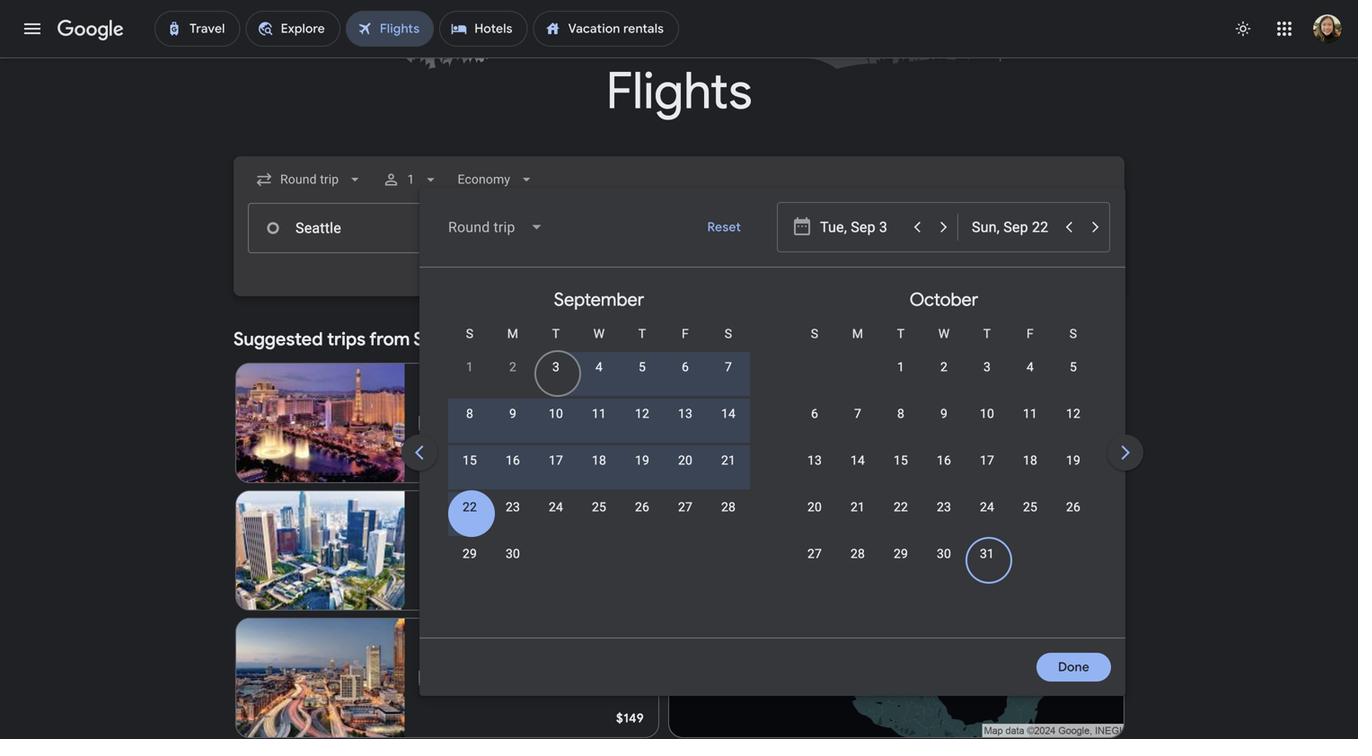 Task type: vqa. For each thing, say whether or not it's contained in the screenshot.


Task type: locate. For each thing, give the bounding box(es) containing it.
29 inside september row group
[[463, 547, 477, 561]]

2 22 from the left
[[894, 500, 908, 515]]

tue, oct 29 element
[[894, 545, 908, 563]]

feb
[[419, 397, 440, 412], [419, 525, 440, 540]]

1 horizontal spatial 10 button
[[966, 405, 1009, 448]]

1 horizontal spatial 9 button
[[923, 405, 966, 448]]

10 button
[[534, 405, 578, 448], [966, 405, 1009, 448]]

2 17 from the left
[[980, 453, 994, 468]]

1 4 button from the left
[[578, 358, 621, 402]]

tue, oct 1 element
[[897, 358, 905, 376]]

0 horizontal spatial 28
[[721, 500, 736, 515]]

0 horizontal spatial 21
[[721, 453, 736, 468]]

26 for sat, oct 26 element
[[1066, 500, 1081, 515]]

14 right fri, sep 13 element on the bottom of page
[[721, 406, 736, 421]]

25 for fri, oct 25 "element"
[[1023, 500, 1038, 515]]

0 horizontal spatial 12 button
[[621, 405, 664, 448]]

24 button
[[534, 499, 578, 542], [966, 499, 1009, 542]]

w
[[593, 327, 605, 341], [938, 327, 950, 341]]

t up thu, sep 5 element
[[638, 327, 646, 341]]

2 button
[[491, 358, 534, 402], [923, 358, 966, 402]]

20 for fri, sep 20 element
[[678, 453, 693, 468]]

1 horizontal spatial 27
[[807, 547, 822, 561]]

18 for fri, oct 18 element at the right bottom of page
[[1023, 453, 1038, 468]]

1 horizontal spatial 4 button
[[1009, 358, 1052, 402]]

0 vertical spatial 13 button
[[664, 405, 707, 448]]

1 3 from the left
[[552, 360, 560, 375]]

2 button up wed, oct 9 element
[[923, 358, 966, 402]]

15
[[463, 453, 477, 468], [894, 453, 908, 468]]

t up tue, sep 3, departure date. 'element'
[[552, 327, 560, 341]]

5 button up sat, oct 12 element on the bottom right of page
[[1052, 358, 1095, 402]]

2 f from the left
[[1027, 327, 1034, 341]]

Return text field
[[972, 203, 1055, 252]]

12 button up sat, oct 19 element
[[1052, 405, 1095, 448]]

21 left tue, oct 22 element on the right of the page
[[851, 500, 865, 515]]

1 vertical spatial 27
[[807, 547, 822, 561]]

1 19 from the left
[[635, 453, 650, 468]]

17 left wed, sep 18 element
[[549, 453, 563, 468]]

2 5 from the left
[[1070, 360, 1077, 375]]

9 button
[[491, 405, 534, 448], [923, 405, 966, 448]]

27 left the sat, sep 28 "element"
[[678, 500, 693, 515]]

w up wed, oct 2 element
[[938, 327, 950, 341]]

1 3 button from the left
[[534, 358, 578, 402]]

1 horizontal spatial 15 button
[[879, 452, 923, 495]]

1 4 from the left
[[596, 360, 603, 375]]

1 vertical spatial hr
[[498, 543, 509, 558]]

1 17 from the left
[[549, 453, 563, 468]]

9 inside the october row group
[[940, 406, 948, 421]]

feb down los
[[419, 525, 440, 540]]

29 down 22 – 28
[[463, 547, 477, 561]]

atlanta
[[419, 633, 468, 651]]

row containing 15
[[448, 444, 750, 495]]

los
[[419, 505, 443, 524]]

Departure text field
[[820, 203, 903, 252], [819, 204, 943, 252]]

$107
[[616, 455, 644, 472]]

21 button
[[707, 452, 750, 495], [836, 499, 879, 542]]

22
[[463, 500, 477, 515], [894, 500, 908, 515]]

5 inside september row group
[[639, 360, 646, 375]]

2 26 button from the left
[[1052, 499, 1095, 542]]

18 right thu, oct 17 "element"
[[1023, 453, 1038, 468]]

11
[[592, 406, 606, 421], [1023, 406, 1038, 421]]

2 3 button from the left
[[966, 358, 1009, 402]]

1 30 from the left
[[506, 547, 520, 561]]

1 horizontal spatial 30 button
[[923, 545, 966, 588]]

30 inside september row group
[[506, 547, 520, 561]]

4
[[596, 360, 603, 375], [1027, 360, 1034, 375]]

9 left thu, oct 10 element
[[940, 406, 948, 421]]

m
[[507, 327, 518, 341], [852, 327, 863, 341]]

26 button right fri, oct 25 "element"
[[1052, 499, 1095, 542]]

2 25 from the left
[[1023, 500, 1038, 515]]

0 vertical spatial 14
[[721, 406, 736, 421]]

23 button
[[491, 499, 534, 542], [923, 499, 966, 542]]

3 button
[[534, 358, 578, 402], [966, 358, 1009, 402]]

2 hr 45 min
[[500, 415, 565, 430]]

0 horizontal spatial 29
[[463, 547, 477, 561]]

7 button up sat, sep 14 element
[[707, 358, 750, 402]]

23 button up wed, oct 30 element
[[923, 499, 966, 542]]

8 button
[[448, 405, 491, 448], [879, 405, 923, 448]]

6 inside the october row group
[[811, 406, 818, 421]]

None text field
[[248, 203, 501, 253]]

1 horizontal spatial 30
[[937, 547, 951, 561]]

1 5 button from the left
[[621, 358, 664, 402]]

17 button
[[534, 452, 578, 495], [966, 452, 1009, 495]]

9 for wed, oct 9 element
[[940, 406, 948, 421]]

11 button up fri, oct 18 element at the right bottom of page
[[1009, 405, 1052, 448]]

wed, oct 9 element
[[940, 405, 948, 423]]

w inside the october row group
[[938, 327, 950, 341]]

grid containing september
[[427, 275, 1358, 649]]

2 9 from the left
[[940, 406, 948, 421]]

3 button up tue, sep 10 element
[[534, 358, 578, 402]]

3 down the 'explore'
[[984, 360, 991, 375]]

sun, oct 6 element
[[811, 405, 818, 423]]

7 right sun, oct 6 element
[[854, 406, 861, 421]]

28 inside the october row group
[[851, 547, 865, 561]]

1 w from the left
[[593, 327, 605, 341]]

20 left mon, oct 21 element
[[807, 500, 822, 515]]

feb down las
[[419, 397, 440, 412]]

8 inside september row group
[[466, 406, 473, 421]]

5 button up the thu, sep 12 'element'
[[621, 358, 664, 402]]

28
[[721, 500, 736, 515], [851, 547, 865, 561]]

1 horizontal spatial 23
[[937, 500, 951, 515]]

15 for tue, oct 15 element
[[894, 453, 908, 468]]

7 right the fri, sep 6 element
[[725, 360, 732, 375]]

1 horizontal spatial 8 button
[[879, 405, 923, 448]]

22 inside the october row group
[[894, 500, 908, 515]]

1 29 from the left
[[463, 547, 477, 561]]

feb inside las vegas feb 1 – 7
[[419, 397, 440, 412]]

4 s from the left
[[1070, 327, 1077, 341]]

25 button right thu, oct 24 element
[[1009, 499, 1052, 542]]

26
[[635, 500, 650, 515], [1066, 500, 1081, 515]]

1 5 from the left
[[639, 360, 646, 375]]

25 button left thu, sep 26 element
[[578, 499, 621, 542]]

26 right fri, oct 25 "element"
[[1066, 500, 1081, 515]]

23 inside september row group
[[506, 500, 520, 515]]

1 10 from the left
[[549, 406, 563, 421]]

24 inside september row group
[[549, 500, 563, 515]]

22 button
[[448, 499, 491, 542], [879, 499, 923, 542]]

25
[[592, 500, 606, 515], [1023, 500, 1038, 515]]

3 button up thu, oct 10 element
[[966, 358, 1009, 402]]

18 inside the october row group
[[1023, 453, 1038, 468]]

thu, oct 31 element
[[980, 545, 994, 563]]

1 for tue, oct 1 element
[[897, 360, 905, 375]]

2 29 from the left
[[894, 547, 908, 561]]

2 left mon, sep 9 element
[[500, 415, 508, 430]]

0 vertical spatial 6
[[682, 360, 689, 375]]

0 horizontal spatial 11 button
[[578, 405, 621, 448]]

2 24 button from the left
[[966, 499, 1009, 542]]

1 button
[[375, 158, 447, 201]]

1 inside the october row group
[[897, 360, 905, 375]]

done button
[[1037, 646, 1111, 689]]

7
[[725, 360, 732, 375], [854, 406, 861, 421]]

11 right thu, oct 10 element
[[1023, 406, 1038, 421]]

5 inside the october row group
[[1070, 360, 1077, 375]]

w inside september row group
[[593, 327, 605, 341]]

21 inside the october row group
[[851, 500, 865, 515]]

24 left fri, oct 25 "element"
[[980, 500, 994, 515]]

2 9 button from the left
[[923, 405, 966, 448]]

0 horizontal spatial 20
[[678, 453, 693, 468]]

next image
[[1104, 431, 1147, 474]]

1 22 button from the left
[[448, 499, 491, 542]]

m inside the october row group
[[852, 327, 863, 341]]

1 2 button from the left
[[491, 358, 534, 402]]

1 horizontal spatial 10
[[980, 406, 994, 421]]

tue, sep 3, departure date. element
[[552, 358, 560, 376]]

26 button
[[621, 499, 664, 542], [1052, 499, 1095, 542]]

15 for sun, sep 15 element
[[463, 453, 477, 468]]

18
[[592, 453, 606, 468], [1023, 453, 1038, 468]]

1 horizontal spatial 7
[[854, 406, 861, 421]]

10 inside the october row group
[[980, 406, 994, 421]]

t
[[552, 327, 560, 341], [638, 327, 646, 341], [897, 327, 905, 341], [983, 327, 991, 341]]

1 15 from the left
[[463, 453, 477, 468]]

17 left fri, oct 18 element at the right bottom of page
[[980, 453, 994, 468]]

11 button
[[578, 405, 621, 448], [1009, 405, 1052, 448]]

7 button inside row
[[836, 405, 879, 448]]

0 horizontal spatial 2
[[500, 415, 508, 430]]

1 horizontal spatial 20
[[807, 500, 822, 515]]

16 inside the october row group
[[937, 453, 951, 468]]

feb for las
[[419, 397, 440, 412]]

2 30 from the left
[[937, 547, 951, 561]]

27 inside september row group
[[678, 500, 693, 515]]

19 right fri, oct 18 element at the right bottom of page
[[1066, 453, 1081, 468]]

5 button for october
[[1052, 358, 1095, 402]]

6 button
[[664, 358, 707, 402], [793, 405, 836, 448]]

0 horizontal spatial hr
[[498, 543, 509, 558]]

26 for thu, sep 26 element
[[635, 500, 650, 515]]

23 inside the october row group
[[937, 500, 951, 515]]

10
[[549, 406, 563, 421], [980, 406, 994, 421]]

7 button inside september row group
[[707, 358, 750, 402]]

0 horizontal spatial 13 button
[[664, 405, 707, 448]]

mon, oct 21 element
[[851, 499, 865, 517]]

12 inside september row group
[[635, 406, 650, 421]]

trips
[[327, 328, 366, 351]]

0 vertical spatial 20 button
[[664, 452, 707, 495]]

19 inside september row group
[[635, 453, 650, 468]]

26 inside the october row group
[[1066, 500, 1081, 515]]

28 for the sat, sep 28 "element"
[[721, 500, 736, 515]]

1 horizontal spatial 19
[[1066, 453, 1081, 468]]

20 inside the october row group
[[807, 500, 822, 515]]

thu, sep 5 element
[[639, 358, 646, 376]]

27 button
[[664, 499, 707, 542], [793, 545, 836, 588]]

explore
[[982, 331, 1026, 348]]

16 button
[[491, 452, 534, 495], [923, 452, 966, 495]]

6 inside september row group
[[682, 360, 689, 375]]

1 horizontal spatial 11
[[1023, 406, 1038, 421]]

1 vertical spatial feb
[[419, 525, 440, 540]]

21 inside september row group
[[721, 453, 736, 468]]

19 button up sat, oct 26 element
[[1052, 452, 1095, 495]]

28 button right the fri, sep 27 'element'
[[707, 499, 750, 542]]

0 horizontal spatial 8 button
[[448, 405, 491, 448]]

1 f from the left
[[682, 327, 689, 341]]

27 left mon, oct 28 element
[[807, 547, 822, 561]]

17
[[549, 453, 563, 468], [980, 453, 994, 468]]

8
[[466, 406, 473, 421], [897, 406, 905, 421], [487, 543, 495, 558]]

0 vertical spatial 21 button
[[707, 452, 750, 495]]

28 inside september row group
[[721, 500, 736, 515]]

1 horizontal spatial 4
[[1027, 360, 1034, 375]]

grid inside flight search box
[[427, 275, 1358, 649]]

27 button left the sat, sep 28 "element"
[[664, 499, 707, 542]]

1 16 from the left
[[506, 453, 520, 468]]

2 11 from the left
[[1023, 406, 1038, 421]]

29 button down 22 – 28
[[448, 545, 491, 588]]

2 1 button from the left
[[879, 358, 923, 402]]

0 horizontal spatial 2 button
[[491, 358, 534, 402]]

13 right the thu, sep 12 'element'
[[678, 406, 693, 421]]

4 inside the october row group
[[1027, 360, 1034, 375]]

0 horizontal spatial 1 button
[[448, 358, 491, 402]]

m for september
[[507, 327, 518, 341]]

6 button up fri, sep 13 element on the bottom of page
[[664, 358, 707, 402]]

f inside the october row group
[[1027, 327, 1034, 341]]

1 vertical spatial 14 button
[[836, 452, 879, 495]]

18 left 107 us dollars 'text box'
[[592, 453, 606, 468]]

4 for september
[[596, 360, 603, 375]]

24 left the wed, sep 25 element
[[549, 500, 563, 515]]

wed, oct 16 element
[[937, 452, 951, 470]]

10 right wed, oct 9 element
[[980, 406, 994, 421]]

0 horizontal spatial 13
[[678, 406, 693, 421]]

1 26 button from the left
[[621, 499, 664, 542]]

feb inside los angeles feb 22 – 28
[[419, 525, 440, 540]]

23 right tue, oct 22 element on the right of the page
[[937, 500, 951, 515]]

1 horizontal spatial 14
[[851, 453, 865, 468]]

None field
[[248, 163, 371, 196], [450, 163, 543, 196], [434, 206, 558, 249], [248, 163, 371, 196], [450, 163, 543, 196], [434, 206, 558, 249]]

1 vertical spatial min
[[531, 543, 552, 558]]

0 horizontal spatial 18 button
[[578, 452, 621, 495]]

2 4 from the left
[[1027, 360, 1034, 375]]

sun, oct 27 element
[[807, 545, 822, 563]]

9
[[509, 406, 517, 421], [940, 406, 948, 421]]

1 vertical spatial 6
[[811, 406, 818, 421]]

15 right mon, oct 14 element
[[894, 453, 908, 468]]

14
[[721, 406, 736, 421], [851, 453, 865, 468]]

1 23 from the left
[[506, 500, 520, 515]]

explore destinations
[[982, 331, 1103, 348]]

23 for "wed, oct 23" element
[[937, 500, 951, 515]]

hr
[[511, 415, 523, 430], [498, 543, 509, 558]]

thu, sep 19 element
[[635, 452, 650, 470]]

20 inside september row group
[[678, 453, 693, 468]]

0 horizontal spatial 10
[[549, 406, 563, 421]]

29 right mon, oct 28 element
[[894, 547, 908, 561]]

6 left "mon, oct 7" element at the right bottom of the page
[[811, 406, 818, 421]]

2 horizontal spatial 8
[[897, 406, 905, 421]]

1 horizontal spatial f
[[1027, 327, 1034, 341]]

25 inside september row group
[[592, 500, 606, 515]]

sat, oct 5 element
[[1070, 358, 1077, 376]]

19 inside the october row group
[[1066, 453, 1081, 468]]

2 w from the left
[[938, 327, 950, 341]]

3
[[552, 360, 560, 375], [984, 360, 991, 375]]

27
[[678, 500, 693, 515], [807, 547, 822, 561]]

1 horizontal spatial 16 button
[[923, 452, 966, 495]]

1 vertical spatial 13 button
[[793, 452, 836, 495]]

19
[[635, 453, 650, 468], [1066, 453, 1081, 468]]

19 button up thu, sep 26 element
[[621, 452, 664, 495]]

1 18 button from the left
[[578, 452, 621, 495]]

las
[[419, 378, 442, 396]]

13 inside the october row group
[[807, 453, 822, 468]]

f right the 'explore'
[[1027, 327, 1034, 341]]

explore destinations button
[[960, 325, 1125, 354]]

45
[[526, 415, 540, 430]]

10 right 45
[[549, 406, 563, 421]]

1 inside popup button
[[407, 172, 414, 187]]

1 23 button from the left
[[491, 499, 534, 542]]

17 inside the october row group
[[980, 453, 994, 468]]

0 horizontal spatial 11
[[592, 406, 606, 421]]

2 3 from the left
[[984, 360, 991, 375]]

20 left "sat, sep 21" "element"
[[678, 453, 693, 468]]

12 for sat, oct 12 element on the bottom right of page
[[1066, 406, 1081, 421]]

21
[[721, 453, 736, 468], [851, 500, 865, 515]]

19 left fri, sep 20 element
[[635, 453, 650, 468]]

0 horizontal spatial 25
[[592, 500, 606, 515]]

1 horizontal spatial 24
[[980, 500, 994, 515]]

16 left thu, oct 17 "element"
[[937, 453, 951, 468]]

22 button up stop on the left
[[448, 499, 491, 542]]

2 23 from the left
[[937, 500, 951, 515]]

sun, oct 20 element
[[807, 499, 822, 517]]

27 inside the october row group
[[807, 547, 822, 561]]

1 vertical spatial 28
[[851, 547, 865, 561]]

0 vertical spatial 28
[[721, 500, 736, 515]]

1 horizontal spatial 22 button
[[879, 499, 923, 542]]

hr left 55
[[498, 543, 509, 558]]

24 button right mon, sep 23 element
[[534, 499, 578, 542]]

2 m from the left
[[852, 327, 863, 341]]

25 button
[[578, 499, 621, 542], [1009, 499, 1052, 542]]

0 horizontal spatial 20 button
[[664, 452, 707, 495]]

1 vertical spatial 7 button
[[836, 405, 879, 448]]

13 button
[[664, 405, 707, 448], [793, 452, 836, 495]]

1 horizontal spatial 6 button
[[793, 405, 836, 448]]

18 button
[[578, 452, 621, 495], [1009, 452, 1052, 495]]

mon, sep 9 element
[[509, 405, 517, 423]]

1 horizontal spatial 29 button
[[879, 545, 923, 588]]

7 for sat, sep 7 element
[[725, 360, 732, 375]]

20 button
[[664, 452, 707, 495], [793, 499, 836, 542]]

grid
[[427, 275, 1358, 649]]

1 horizontal spatial 9
[[940, 406, 948, 421]]

1 button up sun, sep 8 element
[[448, 358, 491, 402]]

1 horizontal spatial 24 button
[[966, 499, 1009, 542]]

0 horizontal spatial 6
[[682, 360, 689, 375]]

0 horizontal spatial f
[[682, 327, 689, 341]]

row containing 20
[[793, 490, 1095, 542]]

1 vertical spatial frontier image
[[419, 671, 434, 685]]

3 left wed, sep 4 element
[[552, 360, 560, 375]]

24 inside the october row group
[[980, 500, 994, 515]]

1 m from the left
[[507, 327, 518, 341]]

min right 45
[[544, 415, 565, 430]]

15 inside september row group
[[463, 453, 477, 468]]

18 for wed, sep 18 element
[[592, 453, 606, 468]]

0 vertical spatial frontier image
[[419, 416, 434, 430]]

30 button left 'thu, oct 31' element
[[923, 545, 966, 588]]

8 down "vegas"
[[466, 406, 473, 421]]

30 right sun, sep 29 element
[[506, 547, 520, 561]]

f inside september row group
[[682, 327, 689, 341]]

19 button
[[621, 452, 664, 495], [1052, 452, 1095, 495]]

6 right thu, sep 5 element
[[682, 360, 689, 375]]

1 25 from the left
[[592, 500, 606, 515]]

2 – 9
[[445, 653, 474, 667]]

0 vertical spatial 14 button
[[707, 405, 750, 448]]

frontier image up previous image
[[419, 416, 434, 430]]

0 horizontal spatial 5
[[639, 360, 646, 375]]

12 right fri, oct 11 element
[[1066, 406, 1081, 421]]

1 horizontal spatial 28
[[851, 547, 865, 561]]

4 right tue, sep 3, departure date. 'element'
[[596, 360, 603, 375]]

wed, oct 30 element
[[937, 545, 951, 563]]

sat, sep 14 element
[[721, 405, 736, 423]]

frontier image down mar
[[419, 671, 434, 685]]

25 inside the october row group
[[1023, 500, 1038, 515]]

0 horizontal spatial 22
[[463, 500, 477, 515]]

7 button
[[707, 358, 750, 402], [836, 405, 879, 448]]

1 horizontal spatial 18
[[1023, 453, 1038, 468]]

15 button
[[448, 452, 491, 495], [879, 452, 923, 495]]

2 5 button from the left
[[1052, 358, 1095, 402]]

12 left fri, sep 13 element on the bottom of page
[[635, 406, 650, 421]]

2 2 button from the left
[[923, 358, 966, 402]]

0 horizontal spatial 23 button
[[491, 499, 534, 542]]

15 inside the october row group
[[894, 453, 908, 468]]

1 24 from the left
[[549, 500, 563, 515]]

14 inside the october row group
[[851, 453, 865, 468]]

2 16 from the left
[[937, 453, 951, 468]]

2 24 from the left
[[980, 500, 994, 515]]

hr for 45
[[511, 415, 523, 430]]

0 vertical spatial 28 button
[[707, 499, 750, 542]]

11 inside september row group
[[592, 406, 606, 421]]

23
[[506, 500, 520, 515], [937, 500, 951, 515]]

1 button
[[448, 358, 491, 402], [879, 358, 923, 402]]

8 inside suggested trips from seattle region
[[487, 543, 495, 558]]

0 horizontal spatial 16
[[506, 453, 520, 468]]

30 inside the october row group
[[937, 547, 951, 561]]

23 for mon, sep 23 element
[[506, 500, 520, 515]]

frontier image
[[419, 416, 434, 430], [419, 671, 434, 685]]

12 inside the october row group
[[1066, 406, 1081, 421]]

7 button up mon, oct 14 element
[[836, 405, 879, 448]]

12 button inside the october row group
[[1052, 405, 1095, 448]]

from
[[369, 328, 410, 351]]

22 inside september row group
[[463, 500, 477, 515]]

2 feb from the top
[[419, 525, 440, 540]]

5 right wed, sep 4 element
[[639, 360, 646, 375]]

6 for sun, oct 6 element
[[811, 406, 818, 421]]

october
[[910, 288, 978, 311]]

w up wed, sep 4 element
[[593, 327, 605, 341]]

1 18 from the left
[[592, 453, 606, 468]]

f for october
[[1027, 327, 1034, 341]]

1 s from the left
[[466, 327, 474, 341]]

2 19 from the left
[[1066, 453, 1081, 468]]

0 horizontal spatial 23
[[506, 500, 520, 515]]

27 for the fri, sep 27 'element'
[[678, 500, 693, 515]]

26 button left the fri, sep 27 'element'
[[621, 499, 664, 542]]

sun, sep 8 element
[[466, 405, 473, 423]]

done
[[1058, 659, 1090, 676]]

2 12 button from the left
[[1052, 405, 1095, 448]]

7 inside september row group
[[725, 360, 732, 375]]

17 button up tue, sep 24 'element'
[[534, 452, 578, 495]]

0 horizontal spatial 3 button
[[534, 358, 578, 402]]

26 inside september row group
[[635, 500, 650, 515]]

september
[[554, 288, 644, 311]]

t up thu, oct 3 'element'
[[983, 327, 991, 341]]

29 for sun, sep 29 element
[[463, 547, 477, 561]]

29
[[463, 547, 477, 561], [894, 547, 908, 561]]

24
[[549, 500, 563, 515], [980, 500, 994, 515]]

s up sat, sep 7 element
[[725, 327, 732, 341]]

7 inside the october row group
[[854, 406, 861, 421]]

29 inside the october row group
[[894, 547, 908, 561]]

1 horizontal spatial 29
[[894, 547, 908, 561]]

1 horizontal spatial 6
[[811, 406, 818, 421]]

17 button up thu, oct 24 element
[[966, 452, 1009, 495]]

8 for 8 hr 55 min
[[487, 543, 495, 558]]

reset button
[[686, 206, 763, 249]]

14 inside september row group
[[721, 406, 736, 421]]

2 26 from the left
[[1066, 500, 1081, 515]]

29 button
[[448, 545, 491, 588], [879, 545, 923, 588]]

2 4 button from the left
[[1009, 358, 1052, 402]]

1 horizontal spatial hr
[[511, 415, 523, 430]]

1 horizontal spatial 12 button
[[1052, 405, 1095, 448]]

2 10 from the left
[[980, 406, 994, 421]]

3 inside the october row group
[[984, 360, 991, 375]]

12 button
[[621, 405, 664, 448], [1052, 405, 1095, 448]]

28 right the fri, sep 27 'element'
[[721, 500, 736, 515]]

m inside row group
[[507, 327, 518, 341]]

26 left the fri, sep 27 'element'
[[635, 500, 650, 515]]

1 vertical spatial 28 button
[[836, 545, 879, 588]]

3 inside september row group
[[552, 360, 560, 375]]

hr left 45
[[511, 415, 523, 430]]

0 horizontal spatial 19 button
[[621, 452, 664, 495]]

10 inside september row group
[[549, 406, 563, 421]]

13 left mon, oct 14 element
[[807, 453, 822, 468]]

1 vertical spatial 20
[[807, 500, 822, 515]]

2 inside september row group
[[509, 360, 517, 375]]

18 button up fri, oct 25 "element"
[[1009, 452, 1052, 495]]

1 horizontal spatial 22
[[894, 500, 908, 515]]

2 10 button from the left
[[966, 405, 1009, 448]]

Flight search field
[[219, 156, 1358, 696]]

4 button
[[578, 358, 621, 402], [1009, 358, 1052, 402]]

wed, sep 25 element
[[592, 499, 606, 517]]

14 button up mon, oct 21 element
[[836, 452, 879, 495]]

september row group
[[427, 275, 772, 631]]

min
[[544, 415, 565, 430], [531, 543, 552, 558]]

m up "mon, oct 7" element at the right bottom of the page
[[852, 327, 863, 341]]

4 down explore destinations
[[1027, 360, 1034, 375]]

0 vertical spatial 7
[[725, 360, 732, 375]]

0 vertical spatial feb
[[419, 397, 440, 412]]

30 left 31
[[937, 547, 951, 561]]

16 inside september row group
[[506, 453, 520, 468]]

1 26 from the left
[[635, 500, 650, 515]]

row group
[[1117, 275, 1358, 631]]

2 29 button from the left
[[879, 545, 923, 588]]

3 for october
[[984, 360, 991, 375]]

1
[[407, 172, 414, 187], [466, 360, 473, 375], [897, 360, 905, 375], [441, 543, 448, 558]]

12
[[635, 406, 650, 421], [1066, 406, 1081, 421]]

28 right sun, oct 27 element at the right bottom of the page
[[851, 547, 865, 561]]

3 button for october
[[966, 358, 1009, 402]]

1 12 button from the left
[[621, 405, 664, 448]]

fri, sep 6 element
[[682, 358, 689, 376]]

sun, sep 22, departure date. element
[[463, 499, 477, 517]]

20
[[678, 453, 693, 468], [807, 500, 822, 515]]

1 horizontal spatial 3 button
[[966, 358, 1009, 402]]

0 horizontal spatial 27
[[678, 500, 693, 515]]

1 feb from the top
[[419, 397, 440, 412]]

0 horizontal spatial m
[[507, 327, 518, 341]]

1 button up the tue, oct 8 element
[[879, 358, 923, 402]]

9 inside september row group
[[509, 406, 517, 421]]

2 18 from the left
[[1023, 453, 1038, 468]]

15 button up tue, oct 22 element on the right of the page
[[879, 452, 923, 495]]

13 inside september row group
[[678, 406, 693, 421]]

0 horizontal spatial 30
[[506, 547, 520, 561]]

las vegas feb 1 – 7
[[419, 378, 486, 412]]

10 button up thu, oct 17 "element"
[[966, 405, 1009, 448]]

1 22 from the left
[[463, 500, 477, 515]]

1 horizontal spatial 26 button
[[1052, 499, 1095, 542]]

min right 55
[[531, 543, 552, 558]]

20 button up sun, oct 27 element at the right bottom of the page
[[793, 499, 836, 542]]

2 inside the october row group
[[940, 360, 948, 375]]

17 inside september row group
[[549, 453, 563, 468]]

0 horizontal spatial 10 button
[[534, 405, 578, 448]]

Return text field
[[971, 204, 1095, 252]]

1 11 from the left
[[592, 406, 606, 421]]

sat, oct 12 element
[[1066, 405, 1081, 423]]

1 inside september row group
[[466, 360, 473, 375]]

6
[[682, 360, 689, 375], [811, 406, 818, 421]]

1 horizontal spatial 25 button
[[1009, 499, 1052, 542]]

28 for mon, oct 28 element
[[851, 547, 865, 561]]

0 horizontal spatial 9
[[509, 406, 517, 421]]

s up sun, sep 1 element
[[466, 327, 474, 341]]

row
[[448, 343, 750, 402], [879, 343, 1095, 402], [448, 397, 750, 448], [793, 397, 1095, 448], [448, 444, 750, 495], [793, 444, 1095, 495], [448, 490, 750, 542], [793, 490, 1095, 542], [448, 537, 534, 588], [793, 537, 1009, 588]]

19 for sat, oct 19 element
[[1066, 453, 1081, 468]]

26 button inside the october row group
[[1052, 499, 1095, 542]]

1 inside suggested trips from seattle region
[[441, 543, 448, 558]]

3 t from the left
[[897, 327, 905, 341]]

18 inside september row group
[[592, 453, 606, 468]]

f
[[682, 327, 689, 341], [1027, 327, 1034, 341]]

2
[[509, 360, 517, 375], [940, 360, 948, 375], [500, 415, 508, 430]]

2 30 button from the left
[[923, 545, 966, 588]]

mon, sep 2 element
[[509, 358, 517, 376]]

1 1 button from the left
[[448, 358, 491, 402]]

8 button up tue, oct 15 element
[[879, 405, 923, 448]]

1 horizontal spatial 21 button
[[836, 499, 879, 542]]

mon, oct 14 element
[[851, 452, 865, 470]]

1 horizontal spatial w
[[938, 327, 950, 341]]

13
[[678, 406, 693, 421], [807, 453, 822, 468]]

sat, oct 26 element
[[1066, 499, 1081, 517]]

tue, oct 15 element
[[894, 452, 908, 470]]

2 18 button from the left
[[1009, 452, 1052, 495]]

1 9 from the left
[[509, 406, 517, 421]]

16 button up mon, sep 23 element
[[491, 452, 534, 495]]

5
[[639, 360, 646, 375], [1070, 360, 1077, 375]]

17 for thu, oct 17 "element"
[[980, 453, 994, 468]]

2 12 from the left
[[1066, 406, 1081, 421]]

11 for "wed, sep 11" element on the left bottom
[[592, 406, 606, 421]]

8 right "mon, oct 7" element at the right bottom of the page
[[897, 406, 905, 421]]

0 horizontal spatial 25 button
[[578, 499, 621, 542]]

1 12 from the left
[[635, 406, 650, 421]]

107 US dollars text field
[[616, 455, 644, 472]]

30
[[506, 547, 520, 561], [937, 547, 951, 561]]

8 for sun, sep 8 element
[[466, 406, 473, 421]]

1 vertical spatial 27 button
[[793, 545, 836, 588]]

mon, sep 23 element
[[506, 499, 520, 517]]

1 horizontal spatial 20 button
[[793, 499, 836, 542]]

2 15 from the left
[[894, 453, 908, 468]]

0 vertical spatial hr
[[511, 415, 523, 430]]

5 button
[[621, 358, 664, 402], [1052, 358, 1095, 402]]

30 button
[[491, 545, 534, 588], [923, 545, 966, 588]]

29 button right mon, oct 28 element
[[879, 545, 923, 588]]

tue, oct 22 element
[[894, 499, 908, 517]]

4 inside september row group
[[596, 360, 603, 375]]

8 inside the october row group
[[897, 406, 905, 421]]

11 inside the october row group
[[1023, 406, 1038, 421]]

14 left tue, oct 15 element
[[851, 453, 865, 468]]

2 button up mon, sep 9 element
[[491, 358, 534, 402]]

9 button up mon, sep 16 element
[[491, 405, 534, 448]]



Task type: describe. For each thing, give the bounding box(es) containing it.
1 15 button from the left
[[448, 452, 491, 495]]

8 hr 55 min
[[487, 543, 552, 558]]

m for october
[[852, 327, 863, 341]]

2 16 button from the left
[[923, 452, 966, 495]]

13 for fri, sep 13 element on the bottom of page
[[678, 406, 693, 421]]

21 for mon, oct 21 element
[[851, 500, 865, 515]]

3 s from the left
[[811, 327, 819, 341]]

1 button for september
[[448, 358, 491, 402]]

24 for thu, oct 24 element
[[980, 500, 994, 515]]

1 horizontal spatial 14 button
[[836, 452, 879, 495]]

mon, oct 7 element
[[854, 405, 861, 423]]

0 vertical spatial 6 button
[[664, 358, 707, 402]]

stop
[[451, 543, 477, 558]]

1 24 button from the left
[[534, 499, 578, 542]]

thu, oct 10 element
[[980, 405, 994, 423]]

2 11 button from the left
[[1009, 405, 1052, 448]]

wed, sep 11 element
[[592, 405, 606, 423]]

10 for tue, sep 10 element
[[549, 406, 563, 421]]

55
[[513, 543, 527, 558]]

reset
[[707, 219, 741, 235]]

wed, oct 2 element
[[940, 358, 948, 376]]

thu, oct 17 element
[[980, 452, 994, 470]]

9 for mon, sep 9 element
[[509, 406, 517, 421]]

5 button for september
[[621, 358, 664, 402]]

2 for september
[[509, 360, 517, 375]]

149 US dollars text field
[[616, 711, 644, 727]]

14 for mon, oct 14 element
[[851, 453, 865, 468]]

wed, sep 4 element
[[596, 358, 603, 376]]

1 button for october
[[879, 358, 923, 402]]

27 for sun, oct 27 element at the right bottom of the page
[[807, 547, 822, 561]]

2 frontier image from the top
[[419, 671, 434, 685]]

26 button inside september row group
[[621, 499, 664, 542]]

24 for tue, sep 24 'element'
[[549, 500, 563, 515]]

10 for thu, oct 10 element
[[980, 406, 994, 421]]

2 25 button from the left
[[1009, 499, 1052, 542]]

1 8 button from the left
[[448, 405, 491, 448]]

22 for sun, sep 22, departure date. element
[[463, 500, 477, 515]]

2 button for september
[[491, 358, 534, 402]]

22 – 28
[[444, 525, 486, 540]]

fri, sep 13 element
[[678, 405, 693, 423]]

flights
[[606, 60, 752, 124]]

1 10 button from the left
[[534, 405, 578, 448]]

sun, sep 29 element
[[463, 545, 477, 563]]

4 for october
[[1027, 360, 1034, 375]]

17 for tue, sep 17 element
[[549, 453, 563, 468]]

atlanta mar 2 – 9
[[419, 633, 474, 667]]

row containing 8
[[448, 397, 750, 448]]

f for september
[[682, 327, 689, 341]]

fri, oct 4 element
[[1027, 358, 1034, 376]]

1 for sun, sep 1 element
[[466, 360, 473, 375]]

nonstop
[[441, 415, 490, 430]]

w for september
[[593, 327, 605, 341]]

min for 2 hr 45 min
[[544, 415, 565, 430]]

5 for september
[[639, 360, 646, 375]]

30 for mon, sep 30 element
[[506, 547, 520, 561]]

2 22 button from the left
[[879, 499, 923, 542]]

change appearance image
[[1222, 7, 1265, 50]]

row containing 29
[[448, 537, 534, 588]]

2 19 button from the left
[[1052, 452, 1095, 495]]

1 9 button from the left
[[491, 405, 534, 448]]

7 for "mon, oct 7" element at the right bottom of the page
[[854, 406, 861, 421]]

tue, sep 24 element
[[549, 499, 563, 517]]

30 for wed, oct 30 element
[[937, 547, 951, 561]]

19 for thu, sep 19 element
[[635, 453, 650, 468]]

31
[[980, 547, 994, 561]]

seattle
[[414, 328, 471, 351]]

suggested
[[234, 328, 323, 351]]

fri, oct 25 element
[[1023, 499, 1038, 517]]

row containing 13
[[793, 444, 1095, 495]]

sun, sep 1 element
[[466, 358, 473, 376]]

mon, oct 28 element
[[851, 545, 865, 563]]

1 25 button from the left
[[578, 499, 621, 542]]

sun, oct 13 element
[[807, 452, 822, 470]]

thu, sep 12 element
[[635, 405, 650, 423]]

11 for fri, oct 11 element
[[1023, 406, 1038, 421]]

16 for wed, oct 16 element at the right bottom of the page
[[937, 453, 951, 468]]

2 for october
[[940, 360, 948, 375]]

1 – 7
[[444, 397, 472, 412]]

1 11 button from the left
[[578, 405, 621, 448]]

2 t from the left
[[638, 327, 646, 341]]

14 for sat, sep 14 element
[[721, 406, 736, 421]]

29 for tue, oct 29 element
[[894, 547, 908, 561]]

tue, oct 8 element
[[897, 405, 905, 423]]

12 for the thu, sep 12 'element'
[[635, 406, 650, 421]]

6 for the fri, sep 6 element
[[682, 360, 689, 375]]

sat, sep 28 element
[[721, 499, 736, 517]]

$149
[[616, 711, 644, 727]]

main menu image
[[22, 18, 43, 40]]

2 23 button from the left
[[923, 499, 966, 542]]

wed, sep 18 element
[[592, 452, 606, 470]]

1 frontier image from the top
[[419, 416, 434, 430]]

hr for 55
[[498, 543, 509, 558]]

thu, sep 26 element
[[635, 499, 650, 517]]

21 for "sat, sep 21" "element"
[[721, 453, 736, 468]]

1 for 1 stop
[[441, 543, 448, 558]]

thu, oct 3 element
[[984, 358, 991, 376]]

fri, oct 18 element
[[1023, 452, 1038, 470]]

destinations
[[1029, 331, 1103, 348]]

0 horizontal spatial 28 button
[[707, 499, 750, 542]]

4 t from the left
[[983, 327, 991, 341]]

row group inside flight search box
[[1117, 275, 1358, 631]]

1 vertical spatial 6 button
[[793, 405, 836, 448]]

feb for los
[[419, 525, 440, 540]]

1 16 button from the left
[[491, 452, 534, 495]]

min for 8 hr 55 min
[[531, 543, 552, 558]]

tue, sep 10 element
[[549, 405, 563, 423]]

20 for sun, oct 20 element
[[807, 500, 822, 515]]

31 button
[[966, 545, 1009, 588]]

1 19 button from the left
[[621, 452, 664, 495]]

22 for tue, oct 22 element on the right of the page
[[894, 500, 908, 515]]

1 horizontal spatial 27 button
[[793, 545, 836, 588]]

suggested trips from seattle region
[[234, 318, 1125, 739]]

3 button for september
[[534, 358, 578, 402]]

2 button for october
[[923, 358, 966, 402]]

suggested trips from seattle
[[234, 328, 471, 351]]

vegas
[[445, 378, 486, 396]]

1 stop
[[441, 543, 477, 558]]

los angeles feb 22 – 28
[[419, 505, 500, 540]]

mar
[[419, 653, 442, 667]]

2 8 button from the left
[[879, 405, 923, 448]]

sat, sep 21 element
[[721, 452, 736, 470]]

tue, sep 17 element
[[549, 452, 563, 470]]

0 vertical spatial 27 button
[[664, 499, 707, 542]]

previous image
[[398, 431, 441, 474]]

fri, sep 20 element
[[678, 452, 693, 470]]

october row group
[[772, 275, 1117, 631]]

sat, sep 7 element
[[725, 358, 732, 376]]

1 29 button from the left
[[448, 545, 491, 588]]

2 inside suggested trips from seattle region
[[500, 415, 508, 430]]

row containing 6
[[793, 397, 1095, 448]]

wed, oct 23 element
[[937, 499, 951, 517]]

angeles
[[446, 505, 500, 524]]

0 horizontal spatial 14 button
[[707, 405, 750, 448]]

4 button for september
[[578, 358, 621, 402]]

1 17 button from the left
[[534, 452, 578, 495]]

1 t from the left
[[552, 327, 560, 341]]

2 s from the left
[[725, 327, 732, 341]]

sun, sep 15 element
[[463, 452, 477, 470]]

mon, sep 16 element
[[506, 452, 520, 470]]

25 for the wed, sep 25 element
[[592, 500, 606, 515]]

2 15 button from the left
[[879, 452, 923, 495]]

w for october
[[938, 327, 950, 341]]

4 button for october
[[1009, 358, 1052, 402]]

3 for september
[[552, 360, 560, 375]]

5 for october
[[1070, 360, 1077, 375]]

mon, sep 30 element
[[506, 545, 520, 563]]

12 button inside september row group
[[621, 405, 664, 448]]

2 17 button from the left
[[966, 452, 1009, 495]]

row containing 27
[[793, 537, 1009, 588]]

8 for the tue, oct 8 element
[[897, 406, 905, 421]]

fri, oct 11 element
[[1023, 405, 1038, 423]]

thu, oct 24 element
[[980, 499, 994, 517]]

sat, oct 19 element
[[1066, 452, 1081, 470]]

1 horizontal spatial 13 button
[[793, 452, 836, 495]]

fri, sep 27 element
[[678, 499, 693, 517]]

16 for mon, sep 16 element
[[506, 453, 520, 468]]

13 for sun, oct 13 element
[[807, 453, 822, 468]]

row containing 22
[[448, 490, 750, 542]]

1 horizontal spatial 28 button
[[836, 545, 879, 588]]

1 30 button from the left
[[491, 545, 534, 588]]



